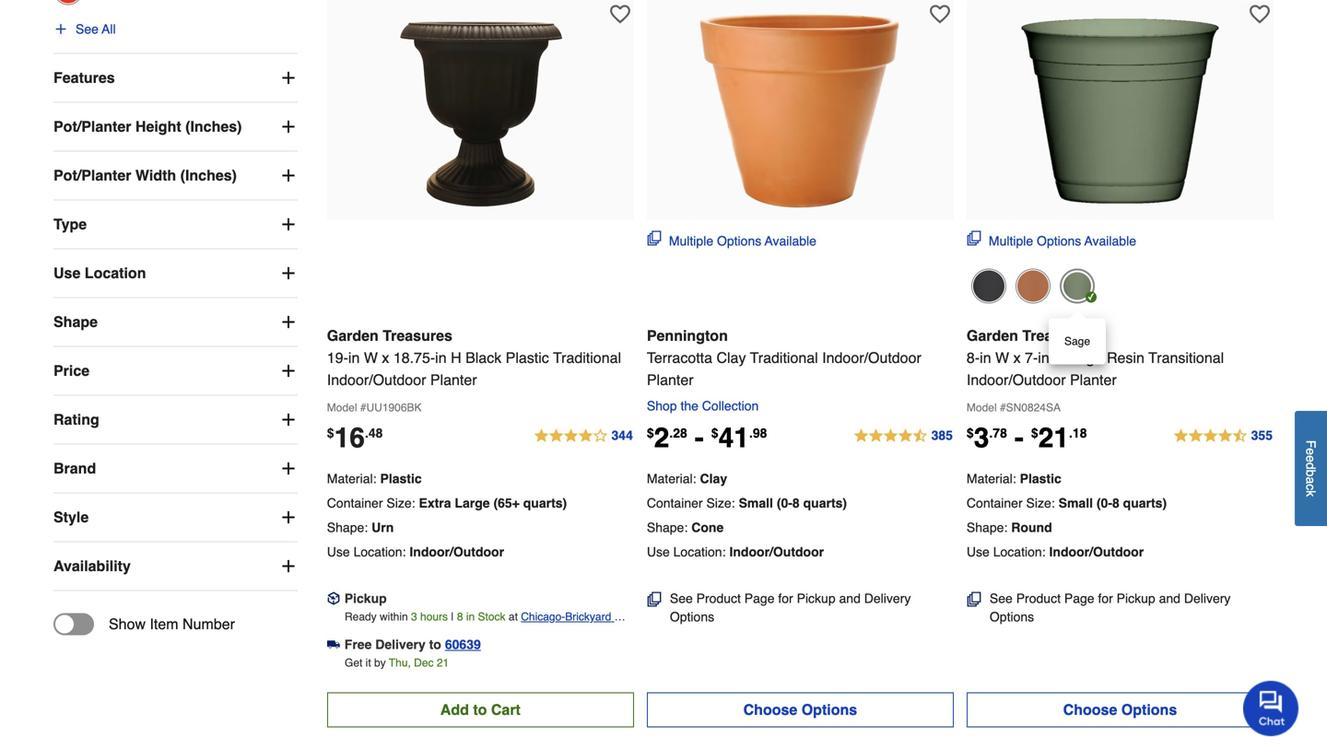 Task type: describe. For each thing, give the bounding box(es) containing it.
lowe's
[[521, 629, 555, 642]]

extra
[[419, 496, 451, 511]]

to inside add to cart button
[[473, 701, 487, 718]]

small for clay
[[739, 496, 773, 511]]

plus image for rating
[[279, 411, 298, 429]]

.18
[[1069, 426, 1087, 440]]

brand
[[53, 460, 96, 477]]

use location button
[[53, 249, 298, 297]]

number
[[183, 616, 235, 633]]

shop the collection
[[647, 399, 759, 413]]

show item number
[[109, 616, 235, 633]]

width
[[135, 167, 176, 184]]

3 inside ready within 3 hours | 8 in stock at chicago-brickyard lowe's
[[411, 611, 417, 623]]

garden treasures 8-in w x 7-in h sage resin transitional indoor/outdoor planter
[[967, 327, 1224, 388]]

1 pickup from the left
[[345, 591, 387, 606]]

plus image for brand
[[279, 460, 298, 478]]

# for garden treasures 19-in w x 18.75-in h black plastic traditional indoor/outdoor planter
[[360, 401, 366, 414]]

1 see product page for pickup and delivery options from the left
[[670, 591, 911, 624]]

19-
[[327, 349, 348, 366]]

brand button
[[53, 445, 298, 493]]

in up model # uu1906bk in the bottom left of the page
[[348, 349, 360, 366]]

1 vertical spatial clay
[[700, 471, 727, 486]]

8-
[[967, 349, 980, 366]]

shape: urn
[[327, 520, 394, 535]]

add to cart
[[440, 701, 521, 718]]

item
[[150, 616, 178, 633]]

material: for round
[[967, 471, 1016, 486]]

all
[[102, 22, 116, 36]]

c
[[1304, 484, 1319, 490]]

sage image
[[1060, 269, 1095, 304]]

d
[[1304, 462, 1319, 470]]

material: for urn
[[327, 471, 377, 486]]

use for shape: round
[[967, 545, 990, 559]]

shape: round
[[967, 520, 1052, 535]]

free delivery to 60639
[[345, 637, 481, 652]]

$ for 16
[[327, 426, 334, 440]]

garden for 8-
[[967, 327, 1018, 344]]

dec
[[414, 657, 434, 670]]

plus image for shape
[[279, 313, 298, 331]]

4.5 stars image for 41
[[853, 425, 954, 447]]

location
[[85, 265, 146, 282]]

344
[[612, 428, 633, 443]]

60639 button
[[445, 635, 481, 654]]

2 e from the top
[[1304, 455, 1319, 462]]

indoor/outdoor inside garden treasures 19-in w x 18.75-in h black plastic traditional indoor/outdoor planter
[[327, 371, 426, 388]]

brickyard
[[565, 611, 611, 623]]

at
[[509, 611, 518, 623]]

2
[[654, 422, 670, 454]]

|
[[451, 611, 454, 623]]

get it by thu, dec 21
[[345, 657, 449, 670]]

1 horizontal spatial see
[[670, 591, 693, 606]]

terracotta
[[647, 349, 713, 366]]

pickup image
[[327, 592, 340, 605]]

in inside ready within 3 hours | 8 in stock at chicago-brickyard lowe's
[[466, 611, 475, 623]]

chicago-brickyard lowe's button
[[521, 608, 634, 642]]

4 stars image
[[533, 425, 634, 447]]

k
[[1304, 490, 1319, 497]]

container for round
[[967, 496, 1023, 511]]

add to cart button
[[327, 693, 634, 728]]

h for black
[[451, 349, 461, 366]]

shop the collection link
[[647, 399, 766, 413]]

container size: extra large (65+ quarts)
[[327, 496, 567, 511]]

41
[[719, 422, 749, 454]]

indoor/outdoor inside pennington terracotta clay traditional indoor/outdoor planter
[[822, 349, 922, 366]]

material: clay
[[647, 471, 727, 486]]

clay image
[[1016, 269, 1051, 304]]

pennington
[[647, 327, 728, 344]]

shape button
[[53, 298, 298, 346]]

0 vertical spatial sage
[[1065, 335, 1090, 348]]

3 $ from the left
[[711, 426, 719, 440]]

$2.28-$41.98 element
[[647, 422, 767, 454]]

# for garden treasures 8-in w x 7-in h sage resin transitional indoor/outdoor planter
[[1000, 401, 1006, 414]]

container for cone
[[647, 496, 703, 511]]

stock
[[478, 611, 506, 623]]

plus image for features
[[279, 69, 298, 87]]

material: plastic for round
[[967, 471, 1062, 486]]

plus image for type
[[279, 215, 298, 234]]

rating
[[53, 411, 99, 428]]

a
[[1304, 477, 1319, 484]]

1 multiple from the left
[[669, 234, 714, 248]]

location: for urn
[[354, 545, 406, 559]]

round
[[1011, 520, 1052, 535]]

f e e d b a c k
[[1304, 440, 1319, 497]]

60639
[[445, 637, 481, 652]]

3 pickup from the left
[[1117, 591, 1156, 606]]

.78
[[989, 426, 1007, 440]]

garden treasures 19-in w x 18.75-in h black plastic traditional indoor/outdoor planter
[[327, 327, 621, 388]]

planter for 19-
[[430, 371, 477, 388]]

2 multiple options available link from the left
[[967, 231, 1137, 250]]

shape: for shape: urn
[[327, 520, 368, 535]]

(inches) for pot/planter height (inches)
[[185, 118, 242, 135]]

planter inside pennington terracotta clay traditional indoor/outdoor planter
[[647, 371, 694, 388]]

plus image for price
[[279, 362, 298, 380]]

garden treasures 19-in w x 18.75-in h black plastic traditional indoor/outdoor planter image
[[379, 10, 582, 212]]

pot/planter height (inches)
[[53, 118, 242, 135]]

355 button
[[1173, 425, 1274, 447]]

1 choose options link from the left
[[647, 693, 954, 728]]

1 heart outline image from the left
[[610, 4, 630, 24]]

resin
[[1107, 349, 1145, 366]]

plus image for availability
[[279, 557, 298, 576]]

the
[[681, 399, 699, 413]]

small for plastic
[[1059, 496, 1093, 511]]

8 for material: plastic
[[1113, 496, 1120, 511]]

planter for 8-
[[1070, 371, 1117, 388]]

shop
[[647, 399, 677, 413]]

truck filled image
[[327, 638, 340, 651]]

pot/planter width (inches) button
[[53, 152, 298, 200]]

cone
[[692, 520, 724, 535]]

pot/planter for pot/planter height (inches)
[[53, 118, 131, 135]]

show
[[109, 616, 146, 633]]

b
[[1304, 470, 1319, 477]]

$ 2 .28 - $ 41 .98
[[647, 422, 767, 454]]

sn0824sa
[[1006, 401, 1061, 414]]

collection
[[702, 399, 759, 413]]

f
[[1304, 440, 1319, 448]]

1 e from the top
[[1304, 448, 1319, 455]]

within
[[380, 611, 408, 623]]

2 and from the left
[[1159, 591, 1181, 606]]

2 pickup from the left
[[797, 591, 836, 606]]

2 for from the left
[[1098, 591, 1113, 606]]

transitional
[[1149, 349, 1224, 366]]

ready
[[345, 611, 377, 623]]

see inside see all button
[[76, 22, 99, 36]]

plus image for style
[[279, 508, 298, 527]]

use location: indoor/outdoor for cone
[[647, 545, 824, 559]]

features button
[[53, 54, 298, 102]]

traditional inside garden treasures 19-in w x 18.75-in h black plastic traditional indoor/outdoor planter
[[553, 349, 621, 366]]

treasures for 7-
[[1023, 327, 1092, 344]]

1 for from the left
[[778, 591, 793, 606]]

garden treasures 8-in w x 7-in h sage resin transitional indoor/outdoor planter image
[[1019, 10, 1222, 212]]

black
[[466, 349, 502, 366]]

pot/planter for pot/planter width (inches)
[[53, 167, 131, 184]]

1 horizontal spatial delivery
[[864, 591, 911, 606]]

pot/planter height (inches) button
[[53, 103, 298, 151]]

model # sn0824sa
[[967, 401, 1061, 414]]

16
[[334, 422, 365, 454]]

quarts) for urn
[[523, 496, 567, 511]]

thu,
[[389, 657, 411, 670]]

2 choose options link from the left
[[967, 693, 1274, 728]]

2 product from the left
[[1016, 591, 1061, 606]]

style
[[53, 509, 89, 526]]

h for sage
[[1054, 349, 1064, 366]]

size: for shape: round
[[1026, 496, 1055, 511]]



Task type: vqa. For each thing, say whether or not it's contained in the screenshot.
Ideas
no



Task type: locate. For each thing, give the bounding box(es) containing it.
21 down sn0824sa
[[1038, 422, 1069, 454]]

model for 8-in w x 7-in h sage resin transitional indoor/outdoor planter
[[967, 401, 997, 414]]

size: up urn
[[387, 496, 415, 511]]

21 right dec
[[437, 657, 449, 670]]

use for shape: cone
[[647, 545, 670, 559]]

0 vertical spatial pot/planter
[[53, 118, 131, 135]]

see all button
[[53, 20, 116, 38]]

0 horizontal spatial product
[[697, 591, 741, 606]]

0 horizontal spatial choose options
[[743, 701, 857, 718]]

w for 7-
[[996, 349, 1009, 366]]

material: for cone
[[647, 471, 696, 486]]

1 horizontal spatial h
[[1054, 349, 1064, 366]]

plus image for use location
[[279, 264, 298, 283]]

3 material: from the left
[[967, 471, 1016, 486]]

8 for material: clay
[[793, 496, 800, 511]]

garden up 8-
[[967, 327, 1018, 344]]

1 horizontal spatial small
[[1059, 496, 1093, 511]]

indoor/outdoor
[[822, 349, 922, 366], [327, 371, 426, 388], [967, 371, 1066, 388], [410, 545, 504, 559], [730, 545, 824, 559], [1049, 545, 1144, 559]]

2 container from the left
[[647, 496, 703, 511]]

clay inside pennington terracotta clay traditional indoor/outdoor planter
[[717, 349, 746, 366]]

0 horizontal spatial material:
[[327, 471, 377, 486]]

1 - from the left
[[695, 422, 704, 454]]

0 horizontal spatial x
[[382, 349, 389, 366]]

x for 7-
[[1014, 349, 1021, 366]]

0 horizontal spatial and
[[839, 591, 861, 606]]

2 horizontal spatial planter
[[1070, 371, 1117, 388]]

plastic for container size: small (0-8 quarts)
[[1020, 471, 1062, 486]]

4 plus image from the top
[[279, 313, 298, 331]]

1 garden from the left
[[327, 327, 379, 344]]

w left 7-
[[996, 349, 1009, 366]]

plastic inside garden treasures 19-in w x 18.75-in h black plastic traditional indoor/outdoor planter
[[506, 349, 549, 366]]

use inside use location 'button'
[[53, 265, 81, 282]]

garden inside garden treasures 19-in w x 18.75-in h black plastic traditional indoor/outdoor planter
[[327, 327, 379, 344]]

plus image for pot/planter width (inches)
[[279, 166, 298, 185]]

show item number element
[[53, 614, 235, 636]]

0 horizontal spatial quarts)
[[523, 496, 567, 511]]

(0- for material: plastic
[[1097, 496, 1113, 511]]

plus image inside features 'button'
[[279, 69, 298, 87]]

2 horizontal spatial pickup
[[1117, 591, 1156, 606]]

traditional up collection
[[750, 349, 818, 366]]

- right .78
[[1015, 422, 1024, 454]]

0 horizontal spatial to
[[429, 637, 441, 652]]

size: for shape: urn
[[387, 496, 415, 511]]

1 small from the left
[[739, 496, 773, 511]]

$ down sn0824sa
[[1031, 426, 1038, 440]]

choose
[[743, 701, 798, 718], [1063, 701, 1117, 718]]

2 choose from the left
[[1063, 701, 1117, 718]]

0 horizontal spatial size:
[[387, 496, 415, 511]]

1 size: from the left
[[387, 496, 415, 511]]

use location
[[53, 265, 146, 282]]

x left 7-
[[1014, 349, 1021, 366]]

pot/planter down features
[[53, 118, 131, 135]]

(inches)
[[185, 118, 242, 135], [180, 167, 237, 184]]

2 shape: from the left
[[647, 520, 688, 535]]

1 horizontal spatial choose
[[1063, 701, 1117, 718]]

1 product from the left
[[697, 591, 741, 606]]

use for shape: urn
[[327, 545, 350, 559]]

plus image inside rating button
[[279, 411, 298, 429]]

1 horizontal spatial #
[[1000, 401, 1006, 414]]

quarts)
[[523, 496, 567, 511], [803, 496, 847, 511], [1123, 496, 1167, 511]]

model for 19-in w x 18.75-in h black plastic traditional indoor/outdoor planter
[[327, 401, 357, 414]]

.98
[[749, 426, 767, 440]]

plus image inside shape button
[[279, 313, 298, 331]]

0 horizontal spatial shape:
[[327, 520, 368, 535]]

4.5 stars image
[[853, 425, 954, 447], [1173, 425, 1274, 447]]

quarts) for round
[[1123, 496, 1167, 511]]

0 horizontal spatial use location: indoor/outdoor
[[327, 545, 504, 559]]

plastic up extra
[[380, 471, 422, 486]]

free
[[345, 637, 372, 652]]

$ inside "$ 16 .48"
[[327, 426, 334, 440]]

1 horizontal spatial pickup
[[797, 591, 836, 606]]

height
[[135, 118, 181, 135]]

1 choose options from the left
[[743, 701, 857, 718]]

2 pot/planter from the top
[[53, 167, 131, 184]]

by
[[374, 657, 386, 670]]

plus image
[[279, 69, 298, 87], [279, 166, 298, 185], [279, 215, 298, 234], [279, 313, 298, 331], [279, 460, 298, 478]]

0 horizontal spatial garden
[[327, 327, 379, 344]]

model up 16
[[327, 401, 357, 414]]

0 vertical spatial clay
[[717, 349, 746, 366]]

$ for 2
[[647, 426, 654, 440]]

3 use location: indoor/outdoor from the left
[[967, 545, 1144, 559]]

2 horizontal spatial plastic
[[1020, 471, 1062, 486]]

see
[[76, 22, 99, 36], [670, 591, 693, 606], [990, 591, 1013, 606]]

h inside garden treasures 19-in w x 18.75-in h black plastic traditional indoor/outdoor planter
[[451, 349, 461, 366]]

choose options link
[[647, 693, 954, 728], [967, 693, 1274, 728]]

use location: indoor/outdoor down cone on the right of the page
[[647, 545, 824, 559]]

pot/planter width (inches)
[[53, 167, 237, 184]]

product down cone on the right of the page
[[697, 591, 741, 606]]

1 horizontal spatial size:
[[706, 496, 735, 511]]

1 choose from the left
[[743, 701, 798, 718]]

planter inside the garden treasures 8-in w x 7-in h sage resin transitional indoor/outdoor planter
[[1070, 371, 1117, 388]]

1 use location: indoor/outdoor from the left
[[327, 545, 504, 559]]

plus image inside use location 'button'
[[279, 264, 298, 283]]

use location: indoor/outdoor down urn
[[327, 545, 504, 559]]

material: down 16
[[327, 471, 377, 486]]

container size: small (0-8 quarts) up cone on the right of the page
[[647, 496, 847, 511]]

0 horizontal spatial treasures
[[383, 327, 452, 344]]

urn
[[372, 520, 394, 535]]

$
[[327, 426, 334, 440], [647, 426, 654, 440], [711, 426, 719, 440], [967, 426, 974, 440], [1031, 426, 1038, 440]]

1 vertical spatial 3
[[411, 611, 417, 623]]

to right add
[[473, 701, 487, 718]]

(65+
[[494, 496, 520, 511]]

clay
[[717, 349, 746, 366], [700, 471, 727, 486]]

0 horizontal spatial 3
[[411, 611, 417, 623]]

container up shape: round
[[967, 496, 1023, 511]]

hours
[[420, 611, 448, 623]]

0 horizontal spatial choose
[[743, 701, 798, 718]]

clay down $2.28-$41.98 element
[[700, 471, 727, 486]]

# up .48 on the bottom left of page
[[360, 401, 366, 414]]

1 multiple options available link from the left
[[647, 231, 817, 250]]

type button
[[53, 201, 298, 248]]

shape: left round in the bottom of the page
[[967, 520, 1008, 535]]

for
[[778, 591, 793, 606], [1098, 591, 1113, 606]]

0 vertical spatial to
[[429, 637, 441, 652]]

in left 7-
[[980, 349, 991, 366]]

product down round in the bottom of the page
[[1016, 591, 1061, 606]]

0 vertical spatial 21
[[1038, 422, 1069, 454]]

location: for cone
[[673, 545, 726, 559]]

size: up cone on the right of the page
[[706, 496, 735, 511]]

type
[[53, 216, 87, 233]]

$ left .48 on the bottom left of page
[[327, 426, 334, 440]]

1 horizontal spatial w
[[996, 349, 1009, 366]]

garden for 19-
[[327, 327, 379, 344]]

0 horizontal spatial traditional
[[553, 349, 621, 366]]

1 # from the left
[[360, 401, 366, 414]]

1 pot/planter from the top
[[53, 118, 131, 135]]

container size: small (0-8 quarts) for plastic
[[967, 496, 1167, 511]]

0 horizontal spatial 8
[[457, 611, 463, 623]]

location: down cone on the right of the page
[[673, 545, 726, 559]]

385
[[931, 428, 953, 443]]

2 $ from the left
[[647, 426, 654, 440]]

treasures up 7-
[[1023, 327, 1092, 344]]

2 w from the left
[[996, 349, 1009, 366]]

0 horizontal spatial page
[[745, 591, 775, 606]]

0 horizontal spatial #
[[360, 401, 366, 414]]

use
[[53, 265, 81, 282], [327, 545, 350, 559], [647, 545, 670, 559], [967, 545, 990, 559]]

1 page from the left
[[745, 591, 775, 606]]

multiple options available
[[669, 234, 817, 248], [989, 234, 1137, 248]]

small
[[739, 496, 773, 511], [1059, 496, 1093, 511]]

3 quarts) from the left
[[1123, 496, 1167, 511]]

0 horizontal spatial delivery
[[375, 637, 426, 652]]

availability
[[53, 558, 131, 575]]

1 horizontal spatial location:
[[673, 545, 726, 559]]

1 horizontal spatial product
[[1016, 591, 1061, 606]]

3 left hours
[[411, 611, 417, 623]]

availability button
[[53, 543, 298, 590]]

0 horizontal spatial 21
[[437, 657, 449, 670]]

1 location: from the left
[[354, 545, 406, 559]]

3 right 385
[[974, 422, 989, 454]]

5 $ from the left
[[1031, 426, 1038, 440]]

2 treasures from the left
[[1023, 327, 1092, 344]]

garden inside the garden treasures 8-in w x 7-in h sage resin transitional indoor/outdoor planter
[[967, 327, 1018, 344]]

0 horizontal spatial multiple
[[669, 234, 714, 248]]

$ for 3
[[967, 426, 974, 440]]

location: down urn
[[354, 545, 406, 559]]

container
[[327, 496, 383, 511], [647, 496, 703, 511], [967, 496, 1023, 511]]

to
[[429, 637, 441, 652], [473, 701, 487, 718]]

2 planter from the left
[[647, 371, 694, 388]]

treasures for 18.75-
[[383, 327, 452, 344]]

355
[[1251, 428, 1273, 443]]

shape: for shape: cone
[[647, 520, 688, 535]]

1 horizontal spatial multiple options available link
[[967, 231, 1137, 250]]

planter inside garden treasures 19-in w x 18.75-in h black plastic traditional indoor/outdoor planter
[[430, 371, 477, 388]]

- right the .28
[[695, 422, 704, 454]]

$ 16 .48
[[327, 422, 383, 454]]

treasures up 18.75-
[[383, 327, 452, 344]]

container size: small (0-8 quarts)
[[647, 496, 847, 511], [967, 496, 1167, 511]]

0 horizontal spatial pickup
[[345, 591, 387, 606]]

2 available from the left
[[1085, 234, 1137, 248]]

plastic right black
[[506, 349, 549, 366]]

2 # from the left
[[1000, 401, 1006, 414]]

sage left resin at the right top of the page
[[1068, 349, 1103, 366]]

3 shape: from the left
[[967, 520, 1008, 535]]

-
[[695, 422, 704, 454], [1015, 422, 1024, 454]]

0 horizontal spatial see
[[76, 22, 99, 36]]

8 inside ready within 3 hours | 8 in stock at chicago-brickyard lowe's
[[457, 611, 463, 623]]

material: plastic
[[327, 471, 422, 486], [967, 471, 1062, 486]]

heart outline image
[[610, 4, 630, 24], [930, 4, 950, 24], [1250, 4, 1270, 24]]

$ down 'shop the collection' link
[[711, 426, 719, 440]]

1 planter from the left
[[430, 371, 477, 388]]

shape
[[53, 313, 98, 331]]

style button
[[53, 494, 298, 542]]

2 x from the left
[[1014, 349, 1021, 366]]

.28
[[670, 426, 687, 440]]

2 horizontal spatial delivery
[[1184, 591, 1231, 606]]

2 - from the left
[[1015, 422, 1024, 454]]

use location: indoor/outdoor for round
[[967, 545, 1144, 559]]

(0- for material: clay
[[777, 496, 793, 511]]

1 horizontal spatial choose options
[[1063, 701, 1177, 718]]

shape: for shape: round
[[967, 520, 1008, 535]]

2 horizontal spatial container
[[967, 496, 1023, 511]]

2 horizontal spatial 8
[[1113, 496, 1120, 511]]

plus image inside see all button
[[53, 22, 68, 36]]

1 horizontal spatial multiple options available
[[989, 234, 1137, 248]]

3 size: from the left
[[1026, 496, 1055, 511]]

2 see product page for pickup and delivery options from the left
[[990, 591, 1231, 624]]

1 vertical spatial to
[[473, 701, 487, 718]]

2 horizontal spatial size:
[[1026, 496, 1055, 511]]

model # uu1906bk
[[327, 401, 422, 414]]

3 planter from the left
[[1070, 371, 1117, 388]]

choose options for second the choose options link from the left
[[1063, 701, 1177, 718]]

# up .78
[[1000, 401, 1006, 414]]

385 button
[[853, 425, 954, 447]]

0 horizontal spatial available
[[765, 234, 817, 248]]

1 $ from the left
[[327, 426, 334, 440]]

3 location: from the left
[[993, 545, 1046, 559]]

2 horizontal spatial material:
[[967, 471, 1016, 486]]

h inside the garden treasures 8-in w x 7-in h sage resin transitional indoor/outdoor planter
[[1054, 349, 1064, 366]]

1 horizontal spatial 21
[[1038, 422, 1069, 454]]

see down shape: round
[[990, 591, 1013, 606]]

plus image inside price button
[[279, 362, 298, 380]]

1 horizontal spatial to
[[473, 701, 487, 718]]

x for 18.75-
[[382, 349, 389, 366]]

#
[[360, 401, 366, 414], [1000, 401, 1006, 414]]

0 vertical spatial 3
[[974, 422, 989, 454]]

container up shape: urn
[[327, 496, 383, 511]]

x inside the garden treasures 8-in w x 7-in h sage resin transitional indoor/outdoor planter
[[1014, 349, 1021, 366]]

sage inside the garden treasures 8-in w x 7-in h sage resin transitional indoor/outdoor planter
[[1068, 349, 1103, 366]]

1 model from the left
[[327, 401, 357, 414]]

w inside the garden treasures 8-in w x 7-in h sage resin transitional indoor/outdoor planter
[[996, 349, 1009, 366]]

1 horizontal spatial material: plastic
[[967, 471, 1062, 486]]

18.75-
[[393, 349, 435, 366]]

use location: indoor/outdoor for urn
[[327, 545, 504, 559]]

plus image inside brand button
[[279, 460, 298, 478]]

see all
[[76, 22, 116, 36]]

0 horizontal spatial h
[[451, 349, 461, 366]]

ready within 3 hours | 8 in stock at chicago-brickyard lowe's
[[345, 611, 614, 642]]

planter down black
[[430, 371, 477, 388]]

use left location
[[53, 265, 81, 282]]

2 (0- from the left
[[1097, 496, 1113, 511]]

0 horizontal spatial w
[[364, 349, 378, 366]]

4.5 stars image for 21
[[1173, 425, 1274, 447]]

2 choose options from the left
[[1063, 701, 1177, 718]]

x inside garden treasures 19-in w x 18.75-in h black plastic traditional indoor/outdoor planter
[[382, 349, 389, 366]]

product
[[697, 591, 741, 606], [1016, 591, 1061, 606]]

location: down shape: round
[[993, 545, 1046, 559]]

chat invite button image
[[1243, 680, 1300, 736]]

size: up round in the bottom of the page
[[1026, 496, 1055, 511]]

4 $ from the left
[[967, 426, 974, 440]]

shape:
[[327, 520, 368, 535], [647, 520, 688, 535], [967, 520, 1008, 535]]

2 quarts) from the left
[[803, 496, 847, 511]]

2 horizontal spatial quarts)
[[1123, 496, 1167, 511]]

pennington terracotta clay traditional indoor/outdoor planter image
[[699, 10, 902, 212]]

e up b
[[1304, 455, 1319, 462]]

1 horizontal spatial and
[[1159, 591, 1181, 606]]

plus image inside "pot/planter height (inches)" button
[[279, 118, 298, 136]]

add
[[440, 701, 469, 718]]

use down shape: urn
[[327, 545, 350, 559]]

material: plastic for urn
[[327, 471, 422, 486]]

w
[[364, 349, 378, 366], [996, 349, 1009, 366]]

2 multiple from the left
[[989, 234, 1033, 248]]

page
[[745, 591, 775, 606], [1064, 591, 1095, 606]]

size: for shape: cone
[[706, 496, 735, 511]]

(inches) right 'width'
[[180, 167, 237, 184]]

x left 18.75-
[[382, 349, 389, 366]]

clay up collection
[[717, 349, 746, 366]]

plus image
[[53, 22, 68, 36], [279, 118, 298, 136], [279, 264, 298, 283], [279, 362, 298, 380], [279, 411, 298, 429], [279, 508, 298, 527], [279, 557, 298, 576]]

container size: small (0-8 quarts) for clay
[[647, 496, 847, 511]]

planter down resin at the right top of the page
[[1070, 371, 1117, 388]]

1 horizontal spatial treasures
[[1023, 327, 1092, 344]]

5 plus image from the top
[[279, 460, 298, 478]]

2 size: from the left
[[706, 496, 735, 511]]

0 horizontal spatial multiple options available link
[[647, 231, 817, 250]]

material: down .78
[[967, 471, 1016, 486]]

see down shape: cone
[[670, 591, 693, 606]]

1 material: plastic from the left
[[327, 471, 422, 486]]

material: down 2
[[647, 471, 696, 486]]

plastic down $3.78-$21.18 element
[[1020, 471, 1062, 486]]

2 heart outline image from the left
[[930, 4, 950, 24]]

see left all
[[76, 22, 99, 36]]

planter
[[430, 371, 477, 388], [647, 371, 694, 388], [1070, 371, 1117, 388]]

2 traditional from the left
[[750, 349, 818, 366]]

3 plus image from the top
[[279, 215, 298, 234]]

1 quarts) from the left
[[523, 496, 567, 511]]

7-
[[1025, 349, 1038, 366]]

- for 41
[[695, 422, 704, 454]]

2 4.5 stars image from the left
[[1173, 425, 1274, 447]]

actual price $16.48 element
[[327, 422, 383, 454]]

(0-
[[777, 496, 793, 511], [1097, 496, 1113, 511]]

plastic for container size: extra large (65+ quarts)
[[380, 471, 422, 486]]

21 for thu,
[[437, 657, 449, 670]]

2 h from the left
[[1054, 349, 1064, 366]]

material: plastic down $3.78-$21.18 element
[[967, 471, 1062, 486]]

shape: left cone on the right of the page
[[647, 520, 688, 535]]

multiple
[[669, 234, 714, 248], [989, 234, 1033, 248]]

(inches) for pot/planter width (inches)
[[180, 167, 237, 184]]

traditional inside pennington terracotta clay traditional indoor/outdoor planter
[[750, 349, 818, 366]]

get
[[345, 657, 363, 670]]

1 treasures from the left
[[383, 327, 452, 344]]

1 h from the left
[[451, 349, 461, 366]]

8
[[793, 496, 800, 511], [1113, 496, 1120, 511], [457, 611, 463, 623]]

0 horizontal spatial container size: small (0-8 quarts)
[[647, 496, 847, 511]]

w inside garden treasures 19-in w x 18.75-in h black plastic traditional indoor/outdoor planter
[[364, 349, 378, 366]]

choose options for 1st the choose options link from left
[[743, 701, 857, 718]]

0 horizontal spatial small
[[739, 496, 773, 511]]

1 w from the left
[[364, 349, 378, 366]]

treasures inside the garden treasures 8-in w x 7-in h sage resin transitional indoor/outdoor planter
[[1023, 327, 1092, 344]]

0 horizontal spatial see product page for pickup and delivery options
[[670, 591, 911, 624]]

h left black
[[451, 349, 461, 366]]

planter down terracotta
[[647, 371, 694, 388]]

1 horizontal spatial heart outline image
[[930, 4, 950, 24]]

2 horizontal spatial see
[[990, 591, 1013, 606]]

2 garden from the left
[[967, 327, 1018, 344]]

(inches) right "height"
[[185, 118, 242, 135]]

0 horizontal spatial -
[[695, 422, 704, 454]]

2 use location: indoor/outdoor from the left
[[647, 545, 824, 559]]

$ 3 .78 - $ 21 .18
[[967, 422, 1087, 454]]

f e e d b a c k button
[[1295, 411, 1327, 526]]

plus image inside style button
[[279, 508, 298, 527]]

small down .18
[[1059, 496, 1093, 511]]

3 heart outline image from the left
[[1250, 4, 1270, 24]]

large
[[455, 496, 490, 511]]

use down shape: round
[[967, 545, 990, 559]]

traditional up 344 button
[[553, 349, 621, 366]]

0 horizontal spatial container
[[327, 496, 383, 511]]

1 horizontal spatial model
[[967, 401, 997, 414]]

1 horizontal spatial plastic
[[506, 349, 549, 366]]

e up d
[[1304, 448, 1319, 455]]

1 plus image from the top
[[279, 69, 298, 87]]

2 horizontal spatial use location: indoor/outdoor
[[967, 545, 1144, 559]]

traditional
[[553, 349, 621, 366], [750, 349, 818, 366]]

in left black
[[435, 349, 447, 366]]

1 horizontal spatial material:
[[647, 471, 696, 486]]

1 horizontal spatial use location: indoor/outdoor
[[647, 545, 824, 559]]

1 and from the left
[[839, 591, 861, 606]]

3 container from the left
[[967, 496, 1023, 511]]

1 traditional from the left
[[553, 349, 621, 366]]

2 material: from the left
[[647, 471, 696, 486]]

black smooth image
[[971, 269, 1006, 304]]

use down shape: cone
[[647, 545, 670, 559]]

1 horizontal spatial garden
[[967, 327, 1018, 344]]

plus image inside type button
[[279, 215, 298, 234]]

to up dec
[[429, 637, 441, 652]]

0 horizontal spatial planter
[[430, 371, 477, 388]]

shape: left urn
[[327, 520, 368, 535]]

plastic
[[506, 349, 549, 366], [380, 471, 422, 486], [1020, 471, 1062, 486]]

344 button
[[533, 425, 634, 447]]

0 horizontal spatial plastic
[[380, 471, 422, 486]]

model
[[327, 401, 357, 414], [967, 401, 997, 414]]

2 small from the left
[[1059, 496, 1093, 511]]

$ left .78
[[967, 426, 974, 440]]

1 (0- from the left
[[777, 496, 793, 511]]

1 container size: small (0-8 quarts) from the left
[[647, 496, 847, 511]]

2 multiple options available from the left
[[989, 234, 1137, 248]]

1 horizontal spatial available
[[1085, 234, 1137, 248]]

1 shape: from the left
[[327, 520, 368, 535]]

treasures inside garden treasures 19-in w x 18.75-in h black plastic traditional indoor/outdoor planter
[[383, 327, 452, 344]]

container size: small (0-8 quarts) up round in the bottom of the page
[[967, 496, 1167, 511]]

1 vertical spatial 21
[[437, 657, 449, 670]]

plus image inside availability button
[[279, 557, 298, 576]]

e
[[1304, 448, 1319, 455], [1304, 455, 1319, 462]]

features
[[53, 69, 115, 86]]

1 vertical spatial (inches)
[[180, 167, 237, 184]]

it
[[366, 657, 371, 670]]

1 available from the left
[[765, 234, 817, 248]]

.48
[[365, 426, 383, 440]]

1 x from the left
[[382, 349, 389, 366]]

2 horizontal spatial location:
[[993, 545, 1046, 559]]

w for 18.75-
[[364, 349, 378, 366]]

sage down sage icon at the top of the page
[[1065, 335, 1090, 348]]

2 horizontal spatial heart outline image
[[1250, 4, 1270, 24]]

1 horizontal spatial traditional
[[750, 349, 818, 366]]

2 material: plastic from the left
[[967, 471, 1062, 486]]

1 horizontal spatial multiple
[[989, 234, 1033, 248]]

in right |
[[466, 611, 475, 623]]

chicago-
[[521, 611, 565, 623]]

0 horizontal spatial choose options link
[[647, 693, 954, 728]]

model up .78
[[967, 401, 997, 414]]

pot/planter up type
[[53, 167, 131, 184]]

2 horizontal spatial shape:
[[967, 520, 1008, 535]]

1 horizontal spatial shape:
[[647, 520, 688, 535]]

use location: indoor/outdoor
[[327, 545, 504, 559], [647, 545, 824, 559], [967, 545, 1144, 559]]

1 horizontal spatial planter
[[647, 371, 694, 388]]

cart
[[491, 701, 521, 718]]

1 horizontal spatial quarts)
[[803, 496, 847, 511]]

1 horizontal spatial page
[[1064, 591, 1095, 606]]

2 page from the left
[[1064, 591, 1095, 606]]

plus image for pot/planter height (inches)
[[279, 118, 298, 136]]

in up sn0824sa
[[1038, 349, 1050, 366]]

4.5 stars image containing 355
[[1173, 425, 1274, 447]]

0 horizontal spatial material: plastic
[[327, 471, 422, 486]]

1 horizontal spatial x
[[1014, 349, 1021, 366]]

1 horizontal spatial container
[[647, 496, 703, 511]]

1 4.5 stars image from the left
[[853, 425, 954, 447]]

material: plastic down actual price $16.48 element
[[327, 471, 422, 486]]

quarts) for cone
[[803, 496, 847, 511]]

use location: indoor/outdoor down round in the bottom of the page
[[967, 545, 1144, 559]]

location:
[[354, 545, 406, 559], [673, 545, 726, 559], [993, 545, 1046, 559]]

1 container from the left
[[327, 496, 383, 511]]

location: for round
[[993, 545, 1046, 559]]

uu1906bk
[[366, 401, 422, 414]]

1 horizontal spatial 3
[[974, 422, 989, 454]]

rating button
[[53, 396, 298, 444]]

pennington terracotta clay traditional indoor/outdoor planter
[[647, 327, 922, 388]]

4.5 stars image containing 385
[[853, 425, 954, 447]]

2 location: from the left
[[673, 545, 726, 559]]

indoor/outdoor inside the garden treasures 8-in w x 7-in h sage resin transitional indoor/outdoor planter
[[967, 371, 1066, 388]]

- for 21
[[1015, 422, 1024, 454]]

1 horizontal spatial container size: small (0-8 quarts)
[[967, 496, 1167, 511]]

container for urn
[[327, 496, 383, 511]]

h right 7-
[[1054, 349, 1064, 366]]

1 horizontal spatial see product page for pickup and delivery options
[[990, 591, 1231, 624]]

2 plus image from the top
[[279, 166, 298, 185]]

0 horizontal spatial for
[[778, 591, 793, 606]]

1 material: from the left
[[327, 471, 377, 486]]

1 vertical spatial sage
[[1068, 349, 1103, 366]]

$ left the .28
[[647, 426, 654, 440]]

2 model from the left
[[967, 401, 997, 414]]

2 container size: small (0-8 quarts) from the left
[[967, 496, 1167, 511]]

container up shape: cone
[[647, 496, 703, 511]]

garden up 19- at top
[[327, 327, 379, 344]]

plus image inside pot/planter width (inches) button
[[279, 166, 298, 185]]

$3.78-$21.18 element
[[967, 422, 1087, 454]]

price button
[[53, 347, 298, 395]]

1 multiple options available from the left
[[669, 234, 817, 248]]

w right 19- at top
[[364, 349, 378, 366]]

small down the 41 at the bottom right of the page
[[739, 496, 773, 511]]

21 for -
[[1038, 422, 1069, 454]]



